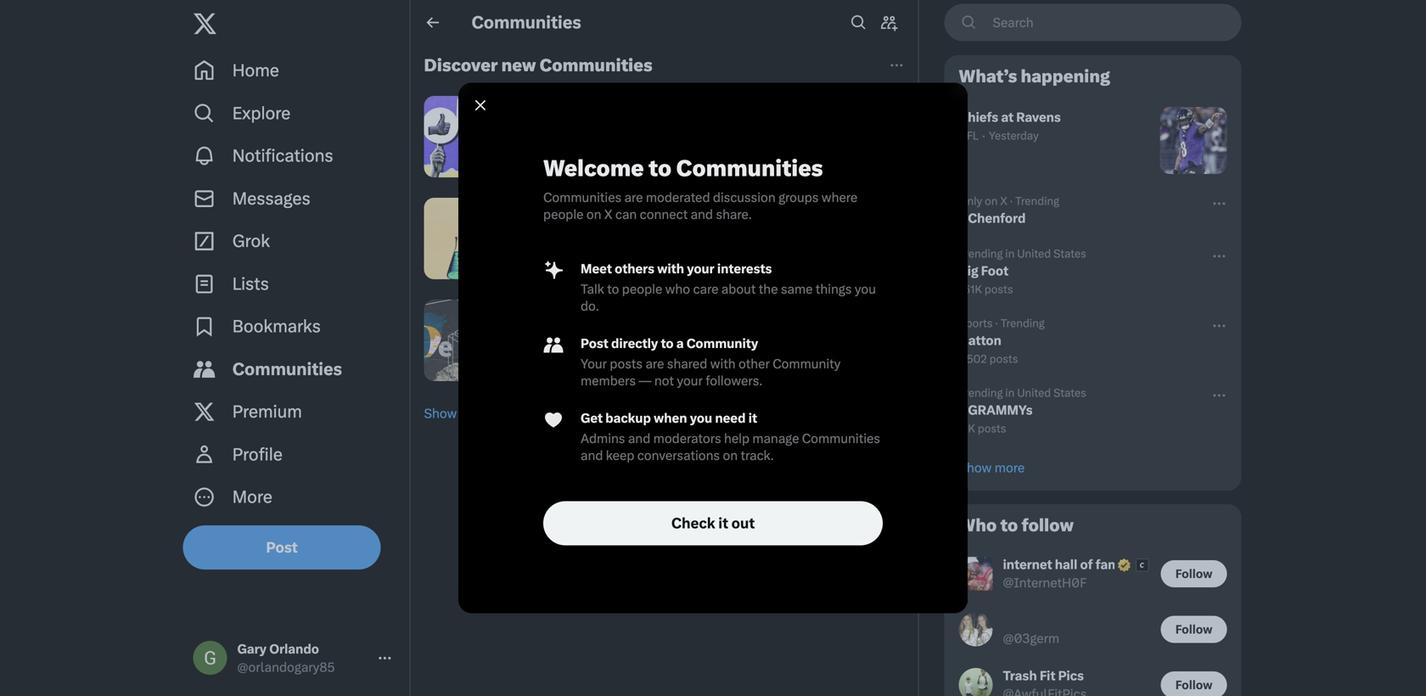 Task type: describe. For each thing, give the bounding box(es) containing it.
where
[[821, 190, 858, 205]]

you inside meet others with your interests talk to people who care about the same things you do.
[[855, 281, 876, 297]]

the design sphere link
[[410, 289, 918, 391]]

on inside welcome to communities communities are moderated discussion groups where people on x can connect and share.
[[586, 207, 601, 222]]

communities right new
[[540, 55, 652, 76]]

@interneth0f link
[[1003, 574, 1087, 591]]

communities up members
[[543, 190, 621, 205]]

ravens
[[1016, 109, 1061, 125]]

posts inside post directly to a community your posts are shared with other community members — not your followers.
[[610, 356, 643, 371]]

need
[[715, 410, 746, 426]]

x inside welcome to communities communities are moderated discussion groups where people on x can connect and share.
[[604, 207, 612, 222]]

care
[[693, 281, 718, 297]]

discover new communities
[[424, 55, 652, 76]]

follow for second "follow" button from the top of the who to follow section
[[1175, 622, 1213, 636]]

premium
[[232, 402, 302, 422]]

follow for "follow" button corresponding to internet hall of fame link
[[1175, 566, 1213, 581]]

messages link
[[183, 177, 403, 220]]

members
[[560, 218, 611, 233]]

1 vertical spatial show more link
[[945, 446, 1241, 490]]

chiefs at ravens nfl · yesterday
[[959, 109, 1061, 143]]

when
[[654, 410, 687, 426]]

follow button for internet hall of fame link
[[1161, 560, 1227, 587]]

new
[[501, 55, 536, 76]]

big
[[959, 263, 978, 278]]

1,502
[[959, 352, 987, 365]]

are inside post directly to a community your posts are shared with other community members — not your followers.
[[646, 356, 664, 371]]

notifications link
[[183, 135, 403, 177]]

others
[[615, 261, 654, 276]]

directly
[[611, 336, 658, 351]]

are inside welcome to communities communities are moderated discussion groups where people on x can connect and share.
[[624, 190, 643, 205]]

trending in united states big foot 161k posts
[[959, 247, 1086, 296]]

moderated
[[646, 190, 710, 205]]

home timeline element
[[410, 0, 918, 696]]

welcome to communities communities are moderated discussion groups where people on x can connect and share.
[[543, 155, 860, 222]]

a
[[676, 336, 684, 351]]

161k
[[959, 283, 982, 296]]

people inside welcome to communities communities are moderated discussion groups where people on x can connect and share.
[[543, 207, 584, 222]]

in for #grammys
[[1005, 386, 1015, 399]]

0 horizontal spatial community
[[686, 336, 758, 351]]

primary navigation
[[183, 49, 403, 518]]

admins
[[581, 431, 625, 446]]

#grammys
[[959, 402, 1033, 418]]

at
[[1001, 109, 1014, 125]]

bookmarks link
[[183, 305, 403, 348]]

communities inside the get backup when you need it admins and moderators help manage communities and keep conversations on track.
[[802, 431, 880, 446]]

list item containing post directly to a community
[[543, 325, 883, 399]]

same
[[781, 281, 813, 297]]

to inside welcome to communities communities are moderated discussion groups where people on x can connect and share.
[[648, 155, 672, 182]]

members
[[581, 373, 636, 388]]

· inside only on x · trending #chenford
[[1010, 194, 1013, 208]]

check it out
[[671, 515, 755, 532]]

#chenford
[[959, 211, 1026, 226]]

post for post
[[266, 539, 298, 556]]

to inside post directly to a community your posts are shared with other community members — not your followers.
[[661, 336, 674, 351]]

grok link
[[183, 220, 403, 262]]

list item containing get backup when you need it
[[543, 399, 883, 474]]

can
[[615, 207, 637, 222]]

post for post directly to a community your posts are shared with other community members — not your followers.
[[581, 336, 608, 351]]

nfl
[[959, 129, 979, 142]]

your inside post directly to a community your posts are shared with other community members — not your followers.
[[677, 373, 703, 388]]

grok
[[232, 231, 270, 251]]

on inside only on x · trending #chenford
[[985, 194, 998, 208]]

posts inside sports · trending hatton 1,502 posts
[[990, 352, 1018, 365]]

talk
[[581, 281, 604, 297]]

help
[[724, 431, 750, 446]]

post directly to a community your posts are shared with other community members — not your followers.
[[581, 336, 844, 388]]

11k
[[959, 422, 975, 435]]

the
[[516, 300, 539, 316]]

@orlandogary85
[[237, 660, 335, 675]]

Search search field
[[944, 4, 1241, 41]]

trending inside only on x · trending #chenford
[[1015, 194, 1059, 208]]

other
[[738, 356, 770, 371]]

discover
[[424, 55, 498, 76]]

only on x · trending #chenford
[[959, 194, 1059, 226]]

communities link
[[183, 348, 403, 390]]

posts inside trending in united states #grammys 11k posts
[[978, 422, 1006, 435]]

show more for show more link to the bottom
[[959, 460, 1025, 475]]

sports · trending hatton 1,502 posts
[[959, 317, 1045, 365]]

· inside chiefs at ravens nfl · yesterday
[[982, 128, 985, 143]]

backup
[[605, 410, 651, 426]]

conversations
[[637, 448, 720, 463]]

profile
[[232, 444, 283, 465]]

united for #grammys
[[1017, 386, 1051, 399]]

and inside welcome to communities communities are moderated discussion groups where people on x can connect and share.
[[691, 207, 713, 222]]

discussion
[[713, 190, 776, 205]]

people inside meet others with your interests talk to people who care about the same things you do.
[[622, 281, 662, 297]]

@03germ
[[1003, 631, 1059, 646]]

show more for leftmost show more link
[[424, 406, 490, 421]]

more for leftmost show more link
[[460, 406, 490, 421]]

chiefs
[[959, 109, 998, 125]]

interests
[[717, 261, 772, 276]]

internet hall of fame
[[1003, 557, 1127, 572]]

internet
[[1003, 557, 1052, 572]]

out
[[731, 515, 755, 532]]

show for show more link to the bottom
[[959, 460, 992, 475]]

—
[[639, 373, 651, 388]]

communities up discussion
[[676, 155, 823, 182]]

list item containing meet others with your interests
[[543, 250, 883, 325]]

orlando
[[269, 641, 319, 657]]

gary
[[237, 641, 267, 657]]



Task type: vqa. For each thing, say whether or not it's contained in the screenshot.


Task type: locate. For each thing, give the bounding box(es) containing it.
united up #grammys on the right bottom of the page
[[1017, 386, 1051, 399]]

· inside sports · trending hatton 1,502 posts
[[995, 317, 998, 330]]

states for #grammys
[[1053, 386, 1086, 399]]

show more
[[424, 406, 490, 421], [959, 460, 1025, 475]]

happening
[[1021, 66, 1110, 87]]

1 horizontal spatial show
[[959, 460, 992, 475]]

you up moderators
[[690, 410, 712, 426]]

on
[[985, 194, 998, 208], [586, 207, 601, 222], [723, 448, 738, 463]]

with
[[657, 261, 684, 276], [710, 356, 736, 371]]

1 vertical spatial it
[[718, 515, 728, 532]]

0 vertical spatial your
[[687, 261, 714, 276]]

united inside trending in united states big foot 161k posts
[[1017, 247, 1051, 260]]

1 vertical spatial and
[[628, 431, 650, 446]]

1 vertical spatial united
[[1017, 386, 1051, 399]]

0 vertical spatial follow
[[1175, 566, 1213, 581]]

groups
[[778, 190, 819, 205]]

0 vertical spatial in
[[1005, 247, 1015, 260]]

gary orlando @orlandogary85
[[237, 641, 335, 675]]

united inside trending in united states #grammys 11k posts
[[1017, 386, 1051, 399]]

posts down directly
[[610, 356, 643, 371]]

1 vertical spatial your
[[677, 373, 703, 388]]

to up sphere
[[607, 281, 619, 297]]

· up #chenford
[[1010, 194, 1013, 208]]

0 vertical spatial are
[[624, 190, 643, 205]]

0 horizontal spatial show
[[424, 406, 457, 421]]

2 create a new community image from the top
[[881, 16, 898, 31]]

it inside the get backup when you need it admins and moderators help manage communities and keep conversations on track.
[[748, 410, 757, 426]]

your up care
[[687, 261, 714, 276]]

1 vertical spatial are
[[646, 356, 664, 371]]

0 horizontal spatial on
[[586, 207, 601, 222]]

to right who
[[1000, 515, 1018, 536]]

trending inside sports · trending hatton 1,502 posts
[[1001, 317, 1045, 330]]

to
[[648, 155, 672, 182], [607, 281, 619, 297], [661, 336, 674, 351], [1000, 515, 1018, 536]]

show for leftmost show more link
[[424, 406, 457, 421]]

follow
[[1022, 515, 1074, 536]]

do.
[[581, 298, 599, 314]]

it inside 'button'
[[718, 515, 728, 532]]

on left can
[[586, 207, 601, 222]]

states inside trending in united states big foot 161k posts
[[1053, 247, 1086, 260]]

1 vertical spatial in
[[1005, 386, 1015, 399]]

moderators
[[653, 431, 721, 446]]

united for big foot
[[1017, 247, 1051, 260]]

sports
[[959, 317, 993, 330]]

0 vertical spatial you
[[855, 281, 876, 297]]

trending in united states #grammys 11k posts
[[959, 386, 1086, 435]]

communities inside communities link
[[232, 359, 342, 379]]

trash fit pics link
[[1003, 667, 1087, 686]]

1 vertical spatial follow
[[1175, 622, 1213, 636]]

@03germ link
[[1003, 630, 1059, 647]]

233.8k
[[516, 218, 557, 233]]

1 united from the top
[[1017, 247, 1051, 260]]

1 vertical spatial ·
[[1010, 194, 1013, 208]]

fit
[[1040, 668, 1055, 683]]

notifications
[[232, 146, 333, 166]]

with inside post directly to a community your posts are shared with other community members — not your followers.
[[710, 356, 736, 371]]

1 horizontal spatial community
[[773, 356, 841, 371]]

2 vertical spatial and
[[581, 448, 603, 463]]

only
[[959, 194, 982, 208]]

0 vertical spatial it
[[748, 410, 757, 426]]

it
[[748, 410, 757, 426], [718, 515, 728, 532]]

science 233.8k members
[[516, 199, 611, 233]]

list
[[543, 250, 883, 474]]

1 follow button from the top
[[1161, 560, 1227, 587]]

0 horizontal spatial show more
[[424, 406, 490, 421]]

explore link
[[183, 92, 403, 135]]

design
[[541, 300, 584, 316]]

1 vertical spatial states
[[1053, 386, 1086, 399]]

1 vertical spatial more
[[995, 460, 1025, 475]]

1 horizontal spatial post
[[581, 336, 608, 351]]

the design sphere
[[516, 300, 630, 316]]

0 horizontal spatial and
[[581, 448, 603, 463]]

welcome to communities group
[[0, 0, 1426, 696]]

0 horizontal spatial with
[[657, 261, 684, 276]]

0 vertical spatial follow button
[[1161, 560, 1227, 587]]

1 horizontal spatial you
[[855, 281, 876, 297]]

0 vertical spatial states
[[1053, 247, 1086, 260]]

1 vertical spatial you
[[690, 410, 712, 426]]

who to follow section
[[945, 505, 1241, 696]]

with inside meet others with your interests talk to people who care about the same things you do.
[[657, 261, 684, 276]]

x up #chenford
[[1000, 194, 1007, 208]]

0 vertical spatial ·
[[982, 128, 985, 143]]

2 states from the top
[[1053, 386, 1086, 399]]

1 create a new community image from the top
[[881, 14, 898, 31]]

1 in from the top
[[1005, 247, 1015, 260]]

to inside meet others with your interests talk to people who care about the same things you do.
[[607, 281, 619, 297]]

0 vertical spatial more
[[460, 406, 490, 421]]

1 horizontal spatial x
[[1000, 194, 1007, 208]]

in inside trending in united states #grammys 11k posts
[[1005, 386, 1015, 399]]

get
[[581, 410, 603, 426]]

0 horizontal spatial post
[[266, 539, 298, 556]]

trending up #chenford
[[1015, 194, 1059, 208]]

1 follow from the top
[[1175, 566, 1213, 581]]

2 list item from the top
[[543, 325, 883, 399]]

x left can
[[604, 207, 612, 222]]

3 list item from the top
[[543, 399, 883, 474]]

0 vertical spatial and
[[691, 207, 713, 222]]

1 vertical spatial people
[[622, 281, 662, 297]]

0 horizontal spatial you
[[690, 410, 712, 426]]

communities up premium link at the bottom left of page
[[232, 359, 342, 379]]

meet
[[581, 261, 612, 276]]

your down shared
[[677, 373, 703, 388]]

2 vertical spatial follow button
[[1161, 671, 1227, 696]]

get backup when you need it admins and moderators help manage communities and keep conversations on track.
[[581, 410, 883, 463]]

1 horizontal spatial people
[[622, 281, 662, 297]]

1 horizontal spatial show more
[[959, 460, 1025, 475]]

check
[[671, 515, 715, 532]]

foot
[[981, 263, 1008, 278]]

your inside meet others with your interests talk to people who care about the same things you do.
[[687, 261, 714, 276]]

community right other
[[773, 356, 841, 371]]

more for show more link to the bottom
[[995, 460, 1025, 475]]

who to follow
[[959, 515, 1074, 536]]

show more link down not
[[410, 391, 918, 435]]

x
[[1000, 194, 1007, 208], [604, 207, 612, 222]]

0 vertical spatial show
[[424, 406, 457, 421]]

·
[[982, 128, 985, 143], [1010, 194, 1013, 208], [995, 317, 998, 330]]

0 horizontal spatial show more link
[[410, 391, 918, 435]]

posts down foot
[[985, 283, 1013, 296]]

yesterday
[[989, 129, 1039, 142]]

of
[[1080, 557, 1093, 572]]

2 vertical spatial ·
[[995, 317, 998, 330]]

0 horizontal spatial more
[[460, 406, 490, 421]]

2 horizontal spatial ·
[[1010, 194, 1013, 208]]

on inside the get backup when you need it admins and moderators help manage communities and keep conversations on track.
[[723, 448, 738, 463]]

you right 'things'
[[855, 281, 876, 297]]

Search query text field
[[983, 5, 1241, 40]]

in
[[1005, 247, 1015, 260], [1005, 386, 1015, 399]]

1 horizontal spatial ·
[[995, 317, 998, 330]]

show
[[424, 406, 457, 421], [959, 460, 992, 475]]

it left the 'out'
[[718, 515, 728, 532]]

community up other
[[686, 336, 758, 351]]

who
[[665, 281, 690, 297]]

with up the followers.
[[710, 356, 736, 371]]

more
[[460, 406, 490, 421], [995, 460, 1025, 475]]

0 vertical spatial show more
[[424, 406, 490, 421]]

about
[[721, 281, 756, 297]]

not
[[654, 373, 674, 388]]

on down help
[[723, 448, 738, 463]]

x inside only on x · trending #chenford
[[1000, 194, 1007, 208]]

sphere
[[587, 300, 630, 316]]

3 follow from the top
[[1175, 678, 1213, 692]]

states inside trending in united states #grammys 11k posts
[[1053, 386, 1086, 399]]

0 vertical spatial united
[[1017, 247, 1051, 260]]

list item
[[543, 250, 883, 325], [543, 325, 883, 399], [543, 399, 883, 474]]

1 horizontal spatial and
[[628, 431, 650, 446]]

post inside post directly to a community your posts are shared with other community members — not your followers.
[[581, 336, 608, 351]]

1 horizontal spatial with
[[710, 356, 736, 371]]

in for big foot
[[1005, 247, 1015, 260]]

to left a
[[661, 336, 674, 351]]

0 vertical spatial community
[[686, 336, 758, 351]]

you inside the get backup when you need it admins and moderators help manage communities and keep conversations on track.
[[690, 410, 712, 426]]

0 horizontal spatial x
[[604, 207, 612, 222]]

in up foot
[[1005, 247, 1015, 260]]

share.
[[716, 207, 752, 222]]

show more link up follow
[[945, 446, 1241, 490]]

states for big foot
[[1053, 247, 1086, 260]]

people
[[543, 207, 584, 222], [622, 281, 662, 297]]

united
[[1017, 247, 1051, 260], [1017, 386, 1051, 399]]

2 follow from the top
[[1175, 622, 1213, 636]]

posts down hatton
[[990, 352, 1018, 365]]

follow for "follow" button associated with 'trash fit pics' link
[[1175, 678, 1213, 692]]

united down only on x · trending #chenford
[[1017, 247, 1051, 260]]

to inside section
[[1000, 515, 1018, 536]]

track.
[[741, 448, 774, 463]]

shared
[[667, 356, 707, 371]]

post link
[[183, 525, 381, 569]]

1 horizontal spatial on
[[723, 448, 738, 463]]

your
[[581, 356, 607, 371]]

more inside home timeline element
[[460, 406, 490, 421]]

2 horizontal spatial and
[[691, 207, 713, 222]]

show inside home timeline element
[[424, 406, 457, 421]]

show more inside home timeline element
[[424, 406, 490, 421]]

0 vertical spatial post
[[581, 336, 608, 351]]

are up not
[[646, 356, 664, 371]]

show more link
[[410, 391, 918, 435], [945, 446, 1241, 490]]

2 vertical spatial follow
[[1175, 678, 1213, 692]]

trending up #grammys on the right bottom of the page
[[959, 386, 1003, 399]]

profile link
[[183, 433, 403, 476]]

in inside trending in united states big foot 161k posts
[[1005, 247, 1015, 260]]

communities
[[472, 12, 581, 33], [540, 55, 652, 76], [676, 155, 823, 182], [543, 190, 621, 205], [232, 359, 342, 379], [802, 431, 880, 446]]

follow button for 'trash fit pics' link
[[1161, 671, 1227, 696]]

2 horizontal spatial on
[[985, 194, 998, 208]]

what's happening
[[959, 66, 1110, 87]]

bookmarks
[[232, 316, 321, 337]]

lists link
[[183, 262, 403, 305]]

1 vertical spatial community
[[773, 356, 841, 371]]

1 horizontal spatial are
[[646, 356, 664, 371]]

posts down #grammys on the right bottom of the page
[[978, 422, 1006, 435]]

1 vertical spatial show
[[959, 460, 992, 475]]

people down others
[[622, 281, 662, 297]]

to up moderated
[[648, 155, 672, 182]]

in up #grammys on the right bottom of the page
[[1005, 386, 1015, 399]]

· right nfl
[[982, 128, 985, 143]]

list containing meet others with your interests
[[543, 250, 883, 474]]

0 horizontal spatial it
[[718, 515, 728, 532]]

are up can
[[624, 190, 643, 205]]

trending up big
[[959, 247, 1003, 260]]

things
[[816, 281, 852, 297]]

0 vertical spatial with
[[657, 261, 684, 276]]

it right need
[[748, 410, 757, 426]]

2 united from the top
[[1017, 386, 1051, 399]]

explore
[[232, 103, 290, 123]]

on up #chenford
[[985, 194, 998, 208]]

list inside welcome to communities group
[[543, 250, 883, 474]]

and down moderated
[[691, 207, 713, 222]]

· right the sports in the right of the page
[[995, 317, 998, 330]]

0 horizontal spatial are
[[624, 190, 643, 205]]

1 list item from the top
[[543, 250, 883, 325]]

what's
[[959, 66, 1017, 87]]

messages
[[232, 188, 310, 209]]

1 states from the top
[[1053, 247, 1086, 260]]

trending up hatton
[[1001, 317, 1045, 330]]

search communities image
[[850, 14, 867, 31], [851, 15, 865, 29]]

trending inside trending in united states big foot 161k posts
[[959, 247, 1003, 260]]

meet others with your interests talk to people who care about the same things you do.
[[581, 261, 879, 314]]

1 vertical spatial post
[[266, 539, 298, 556]]

communities right manage
[[802, 431, 880, 446]]

verified account image
[[1116, 557, 1132, 573]]

create a new community image
[[881, 14, 898, 31], [881, 16, 898, 31]]

1 vertical spatial show more
[[959, 460, 1025, 475]]

and down backup
[[628, 431, 650, 446]]

lists
[[232, 274, 269, 294]]

1 horizontal spatial more
[[995, 460, 1025, 475]]

0 vertical spatial show more link
[[410, 391, 918, 435]]

home link
[[183, 49, 403, 92]]

0 vertical spatial people
[[543, 207, 584, 222]]

trash fit pics
[[1003, 668, 1084, 683]]

people down welcome on the top left of page
[[543, 207, 584, 222]]

hatton
[[959, 333, 1001, 348]]

1 vertical spatial with
[[710, 356, 736, 371]]

premium link
[[183, 390, 403, 433]]

trending inside trending in united states #grammys 11k posts
[[959, 386, 1003, 399]]

home
[[232, 60, 279, 81]]

and down admins
[[581, 448, 603, 463]]

your
[[687, 261, 714, 276], [677, 373, 703, 388]]

0 horizontal spatial ·
[[982, 128, 985, 143]]

2 in from the top
[[1005, 386, 1015, 399]]

hall
[[1055, 557, 1077, 572]]

3 follow button from the top
[[1161, 671, 1227, 696]]

with up the who
[[657, 261, 684, 276]]

2 follow button from the top
[[1161, 616, 1227, 643]]

1 horizontal spatial show more link
[[945, 446, 1241, 490]]

1 horizontal spatial it
[[748, 410, 757, 426]]

trash
[[1003, 668, 1037, 683]]

internet hall of fame link
[[1003, 556, 1151, 574]]

0 horizontal spatial people
[[543, 207, 584, 222]]

community
[[686, 336, 758, 351], [773, 356, 841, 371]]

1 vertical spatial follow button
[[1161, 616, 1227, 643]]

communities up new
[[472, 12, 581, 33]]

posts inside trending in united states big foot 161k posts
[[985, 283, 1013, 296]]



